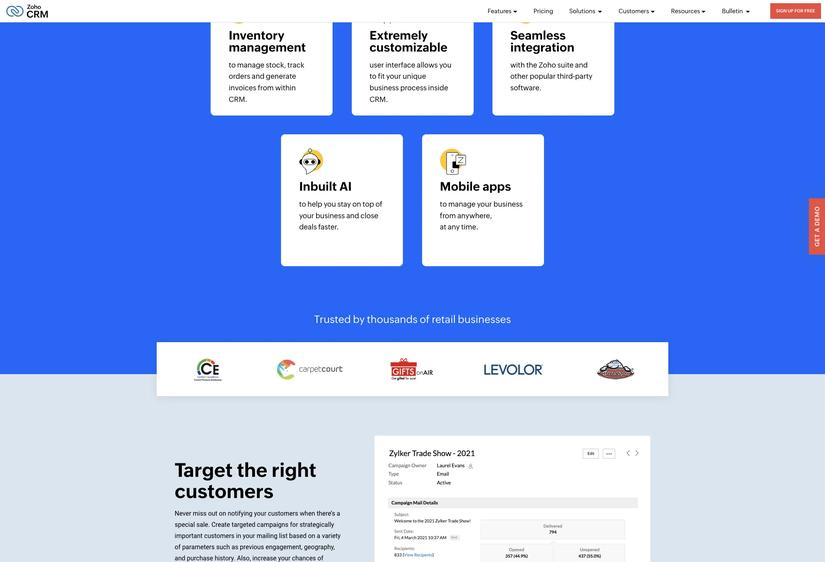 Task type: locate. For each thing, give the bounding box(es) containing it.
the
[[527, 61, 538, 69], [237, 459, 268, 482]]

the inside target the right customers
[[237, 459, 268, 482]]

0 vertical spatial the
[[527, 61, 538, 69]]

0 horizontal spatial crm.
[[229, 95, 248, 104]]

business inside to help you stay on top of your business and close deals faster.
[[316, 211, 345, 220]]

and up party
[[575, 61, 588, 69]]

0 vertical spatial on
[[353, 200, 361, 208]]

customizable
[[370, 40, 448, 54]]

customers up out
[[175, 480, 274, 503]]

on down strategically
[[308, 532, 315, 540]]

2 vertical spatial of
[[175, 544, 181, 551]]

increase
[[253, 555, 277, 562]]

2 crm. from the left
[[370, 95, 388, 104]]

0 vertical spatial from
[[258, 84, 274, 92]]

1 horizontal spatial from
[[440, 211, 456, 220]]

1 vertical spatial of
[[420, 314, 430, 326]]

a right there's
[[337, 510, 340, 518]]

1 horizontal spatial of
[[376, 200, 383, 208]]

list
[[279, 532, 288, 540]]

a
[[814, 228, 821, 232]]

0 vertical spatial business
[[370, 84, 399, 92]]

0 horizontal spatial a
[[317, 532, 320, 540]]

customers up campaigns
[[268, 510, 298, 518]]

business up faster.
[[316, 211, 345, 220]]

customers
[[175, 480, 274, 503], [268, 510, 298, 518], [204, 532, 235, 540]]

target the right customers image
[[375, 436, 651, 562]]

previous
[[240, 544, 264, 551]]

0 horizontal spatial you
[[324, 200, 336, 208]]

crm.
[[229, 95, 248, 104], [370, 95, 388, 104]]

0 horizontal spatial of
[[175, 544, 181, 551]]

sign up for free link
[[771, 3, 821, 19]]

1 vertical spatial on
[[219, 510, 226, 518]]

businesses
[[458, 314, 511, 326]]

zoho
[[539, 61, 556, 69]]

from down generate
[[258, 84, 274, 92]]

free
[[805, 8, 815, 13]]

your
[[386, 72, 401, 81], [477, 200, 492, 208], [299, 211, 314, 220], [254, 510, 267, 518], [243, 532, 255, 540], [278, 555, 291, 562]]

the inside "with the zoho suite and other popular third-party software."
[[527, 61, 538, 69]]

crm. down fit
[[370, 95, 388, 104]]

and down 'stay'
[[347, 211, 359, 220]]

1 vertical spatial business
[[494, 200, 523, 208]]

your right fit
[[386, 72, 401, 81]]

get a demo link
[[809, 198, 825, 255]]

thousands
[[367, 314, 418, 326]]

business inside user interface allows you to fit your unique business process inside crm.
[[370, 84, 399, 92]]

from inside to manage your business from anywhere, at any time.
[[440, 211, 456, 220]]

resources
[[671, 7, 700, 14]]

get
[[814, 234, 821, 247]]

manage inside to manage your business from anywhere, at any time.
[[449, 200, 476, 208]]

a up geography,
[[317, 532, 320, 540]]

you left 'stay'
[[324, 200, 336, 208]]

1 vertical spatial you
[[324, 200, 336, 208]]

to down mobile
[[440, 200, 447, 208]]

you inside user interface allows you to fit your unique business process inside crm.
[[440, 61, 452, 69]]

there's
[[317, 510, 335, 518]]

features link
[[488, 0, 518, 22]]

out
[[208, 510, 218, 518]]

on left top
[[353, 200, 361, 208]]

invoices
[[229, 84, 256, 92]]

0 horizontal spatial manage
[[237, 61, 265, 69]]

to inside to manage stock, track orders and generate invoices from within crm.
[[229, 61, 236, 69]]

to inside user interface allows you to fit your unique business process inside crm.
[[370, 72, 377, 81]]

0 horizontal spatial business
[[316, 211, 345, 220]]

1 horizontal spatial you
[[440, 61, 452, 69]]

user interface allows you to fit your unique business process inside crm.
[[370, 61, 452, 104]]

1 horizontal spatial crm.
[[370, 95, 388, 104]]

from up at any time.
[[440, 211, 456, 220]]

1 horizontal spatial the
[[527, 61, 538, 69]]

1 vertical spatial the
[[237, 459, 268, 482]]

0 vertical spatial a
[[337, 510, 340, 518]]

manage inside to manage stock, track orders and generate invoices from within crm.
[[237, 61, 265, 69]]

1 vertical spatial a
[[317, 532, 320, 540]]

manage up orders at top left
[[237, 61, 265, 69]]

ai
[[340, 179, 352, 193]]

from inside to manage stock, track orders and generate invoices from within crm.
[[258, 84, 274, 92]]

to inside to help you stay on top of your business and close deals faster.
[[299, 200, 306, 208]]

business for extremely customizable
[[370, 84, 399, 92]]

0 horizontal spatial the
[[237, 459, 268, 482]]

0 vertical spatial manage
[[237, 61, 265, 69]]

business
[[370, 84, 399, 92], [494, 200, 523, 208], [316, 211, 345, 220]]

manage for apps
[[449, 200, 476, 208]]

customers inside target the right customers
[[175, 480, 274, 503]]

to help you stay on top of your business and close deals faster.
[[299, 200, 383, 231]]

your down engagement,
[[278, 555, 291, 562]]

important
[[175, 532, 203, 540]]

of left retail
[[420, 314, 430, 326]]

with
[[511, 61, 525, 69]]

0 vertical spatial you
[[440, 61, 452, 69]]

to
[[229, 61, 236, 69], [370, 72, 377, 81], [299, 200, 306, 208], [440, 200, 447, 208]]

a
[[337, 510, 340, 518], [317, 532, 320, 540]]

your up campaigns
[[254, 510, 267, 518]]

on
[[353, 200, 361, 208], [219, 510, 226, 518], [308, 532, 315, 540]]

customers down create
[[204, 532, 235, 540]]

0 vertical spatial of
[[376, 200, 383, 208]]

popular
[[530, 72, 556, 81]]

1 horizontal spatial business
[[370, 84, 399, 92]]

close
[[361, 211, 378, 220]]

business down apps
[[494, 200, 523, 208]]

1 horizontal spatial a
[[337, 510, 340, 518]]

on right out
[[219, 510, 226, 518]]

of down important
[[175, 544, 181, 551]]

you
[[440, 61, 452, 69], [324, 200, 336, 208]]

to inside to manage your business from anywhere, at any time.
[[440, 200, 447, 208]]

to manage your business from anywhere, at any time.
[[440, 200, 523, 231]]

generate
[[266, 72, 296, 81]]

crm. down 'invoices' in the top left of the page
[[229, 95, 248, 104]]

history.
[[215, 555, 235, 562]]

unique
[[403, 72, 426, 81]]

of inside never miss out on notifying your customers when there's a special sale. create targeted campaigns for strategically important customers in your mailing list based on a variety of parameters such as previous engagement, geography, and purchase history. also, increase your chance
[[175, 544, 181, 551]]

as
[[232, 544, 238, 551]]

third-
[[557, 72, 575, 81]]

1 horizontal spatial manage
[[449, 200, 476, 208]]

stay
[[338, 200, 351, 208]]

to manage stock, track orders and generate invoices from within crm.
[[229, 61, 305, 104]]

extremely
[[370, 28, 428, 42]]

based
[[289, 532, 307, 540]]

resources link
[[671, 0, 706, 22]]

1 vertical spatial from
[[440, 211, 456, 220]]

you right allows
[[440, 61, 452, 69]]

2 vertical spatial on
[[308, 532, 315, 540]]

2 horizontal spatial business
[[494, 200, 523, 208]]

1 crm. from the left
[[229, 95, 248, 104]]

crm. inside user interface allows you to fit your unique business process inside crm.
[[370, 95, 388, 104]]

up
[[788, 8, 794, 13]]

1 vertical spatial customers
[[268, 510, 298, 518]]

0 horizontal spatial from
[[258, 84, 274, 92]]

mobile apps
[[440, 179, 511, 193]]

to left help
[[299, 200, 306, 208]]

geography,
[[304, 544, 335, 551]]

2 vertical spatial business
[[316, 211, 345, 220]]

your up anywhere,
[[477, 200, 492, 208]]

to up orders at top left
[[229, 61, 236, 69]]

manage up anywhere,
[[449, 200, 476, 208]]

0 horizontal spatial on
[[219, 510, 226, 518]]

0 vertical spatial customers
[[175, 480, 274, 503]]

manage
[[237, 61, 265, 69], [449, 200, 476, 208]]

your up deals
[[299, 211, 314, 220]]

your inside user interface allows you to fit your unique business process inside crm.
[[386, 72, 401, 81]]

stock,
[[266, 61, 286, 69]]

to left fit
[[370, 72, 377, 81]]

and right orders at top left
[[252, 72, 265, 81]]

apps
[[483, 179, 511, 193]]

business down fit
[[370, 84, 399, 92]]

of right top
[[376, 200, 383, 208]]

and left 'purchase'
[[175, 555, 185, 562]]

2 horizontal spatial on
[[353, 200, 361, 208]]

1 vertical spatial manage
[[449, 200, 476, 208]]



Task type: describe. For each thing, give the bounding box(es) containing it.
get a demo
[[814, 206, 821, 247]]

special
[[175, 521, 195, 529]]

and inside "with the zoho suite and other popular third-party software."
[[575, 61, 588, 69]]

sign
[[777, 8, 787, 13]]

party
[[575, 72, 593, 81]]

target
[[175, 459, 233, 482]]

manage for management
[[237, 61, 265, 69]]

inbuilt
[[299, 179, 337, 193]]

mailing
[[257, 532, 278, 540]]

inside
[[428, 84, 448, 92]]

mobile
[[440, 179, 480, 193]]

user
[[370, 61, 384, 69]]

interface
[[386, 61, 416, 69]]

orders
[[229, 72, 250, 81]]

bulletin
[[722, 7, 745, 14]]

strategically
[[300, 521, 334, 529]]

anywhere,
[[458, 211, 492, 220]]

crm. inside to manage stock, track orders and generate invoices from within crm.
[[229, 95, 248, 104]]

and inside to help you stay on top of your business and close deals faster.
[[347, 211, 359, 220]]

other
[[511, 72, 529, 81]]

at any time.
[[440, 223, 479, 231]]

integration
[[511, 40, 575, 54]]

your right "in"
[[243, 532, 255, 540]]

management
[[229, 40, 306, 54]]

1 horizontal spatial on
[[308, 532, 315, 540]]

trusted by thousands of retail businesses
[[314, 314, 511, 326]]

and inside to manage stock, track orders and generate invoices from within crm.
[[252, 72, 265, 81]]

business for inbuilt ai
[[316, 211, 345, 220]]

allows
[[417, 61, 438, 69]]

notifying
[[228, 510, 253, 518]]

you inside to help you stay on top of your business and close deals faster.
[[324, 200, 336, 208]]

such
[[216, 544, 230, 551]]

miss
[[193, 510, 207, 518]]

solutions link
[[569, 0, 603, 22]]

features
[[488, 7, 512, 14]]

campaigns
[[257, 521, 289, 529]]

on inside to help you stay on top of your business and close deals faster.
[[353, 200, 361, 208]]

also,
[[237, 555, 251, 562]]

the for with
[[527, 61, 538, 69]]

inventory
[[229, 28, 285, 42]]

pricing
[[534, 7, 553, 14]]

sign up for free
[[777, 8, 815, 13]]

variety
[[322, 532, 341, 540]]

when
[[300, 510, 315, 518]]

2 horizontal spatial of
[[420, 314, 430, 326]]

faster.
[[319, 223, 339, 231]]

engagement,
[[266, 544, 303, 551]]

of inside to help you stay on top of your business and close deals faster.
[[376, 200, 383, 208]]

with the zoho suite and other popular third-party software.
[[511, 61, 593, 92]]

within
[[275, 84, 296, 92]]

inbuilt ai
[[299, 179, 352, 193]]

software.
[[511, 84, 542, 92]]

seamless
[[511, 28, 566, 42]]

to for inventory management
[[229, 61, 236, 69]]

sale.
[[197, 521, 210, 529]]

targeted
[[232, 521, 256, 529]]

your inside to manage your business from anywhere, at any time.
[[477, 200, 492, 208]]

for
[[795, 8, 804, 13]]

create
[[212, 521, 230, 529]]

bulletin link
[[722, 0, 751, 22]]

to for inbuilt ai
[[299, 200, 306, 208]]

your inside to help you stay on top of your business and close deals faster.
[[299, 211, 314, 220]]

zoho crm logo image
[[6, 2, 48, 20]]

for
[[290, 521, 298, 529]]

extremely customizable
[[370, 28, 448, 54]]

demo
[[814, 206, 821, 226]]

never
[[175, 510, 191, 518]]

2 vertical spatial customers
[[204, 532, 235, 540]]

business inside to manage your business from anywhere, at any time.
[[494, 200, 523, 208]]

track
[[288, 61, 305, 69]]

in
[[236, 532, 241, 540]]

suite
[[558, 61, 574, 69]]

never miss out on notifying your customers when there's a special sale. create targeted campaigns for strategically important customers in your mailing list based on a variety of parameters such as previous engagement, geography, and purchase history. also, increase your chance
[[175, 510, 341, 562]]

target the right customers
[[175, 459, 317, 503]]

help
[[308, 200, 322, 208]]

to for mobile apps
[[440, 200, 447, 208]]

seamless integration
[[511, 28, 575, 54]]

and inside never miss out on notifying your customers when there's a special sale. create targeted campaigns for strategically important customers in your mailing list based on a variety of parameters such as previous engagement, geography, and purchase history. also, increase your chance
[[175, 555, 185, 562]]

trusted
[[314, 314, 351, 326]]

fit
[[378, 72, 385, 81]]

top
[[363, 200, 374, 208]]

by
[[353, 314, 365, 326]]

retail
[[432, 314, 456, 326]]

purchase
[[187, 555, 213, 562]]

right
[[272, 459, 317, 482]]

deals
[[299, 223, 317, 231]]

inventory management
[[229, 28, 306, 54]]

process
[[401, 84, 427, 92]]

customers
[[619, 7, 649, 14]]

the for target
[[237, 459, 268, 482]]

solutions
[[569, 7, 597, 14]]

pricing link
[[534, 0, 553, 22]]

parameters
[[182, 544, 215, 551]]



Task type: vqa. For each thing, say whether or not it's contained in the screenshot.
record
no



